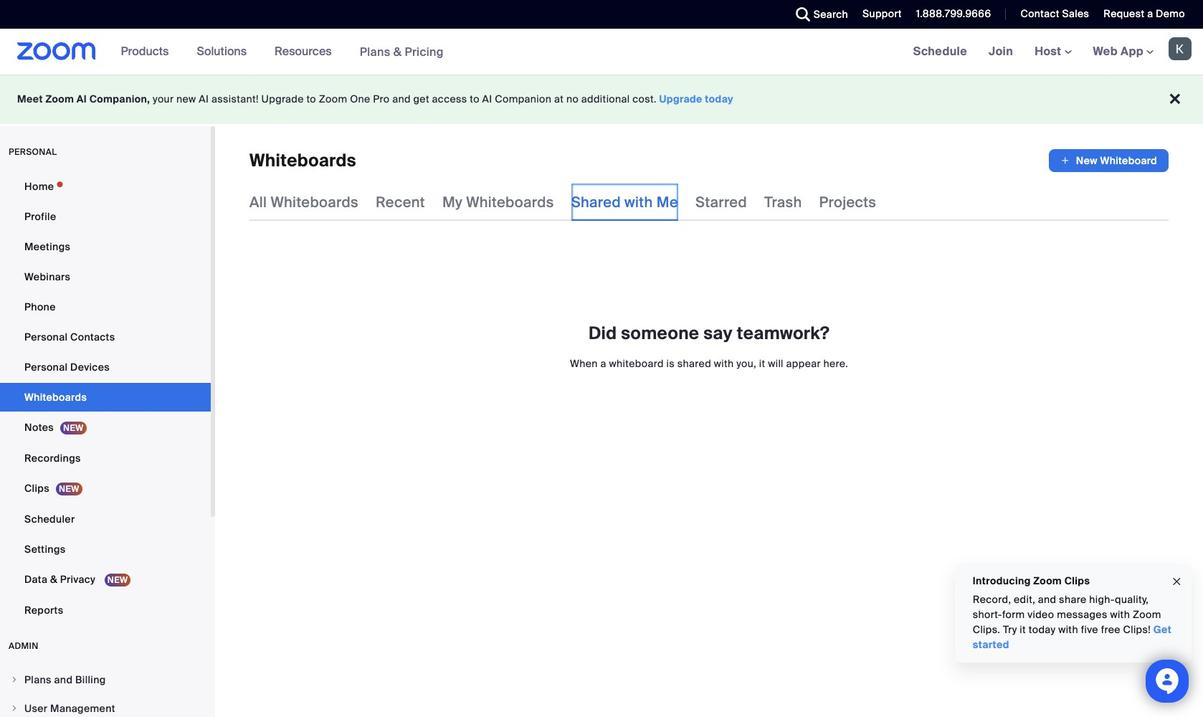 Task type: describe. For each thing, give the bounding box(es) containing it.
webinars link
[[0, 263, 211, 291]]

whiteboard
[[1101, 154, 1158, 167]]

admin
[[9, 641, 39, 652]]

new
[[177, 93, 196, 105]]

plans and billing
[[24, 674, 106, 687]]

meet
[[17, 93, 43, 105]]

reports link
[[0, 596, 211, 625]]

when
[[570, 357, 598, 370]]

profile link
[[0, 202, 211, 231]]

personal menu menu
[[0, 172, 211, 626]]

data & privacy
[[24, 573, 98, 586]]

companion,
[[89, 93, 150, 105]]

join
[[989, 44, 1014, 59]]

plans for plans and billing
[[24, 674, 52, 687]]

new whiteboard
[[1077, 154, 1158, 167]]

one
[[350, 93, 371, 105]]

data & privacy link
[[0, 565, 211, 595]]

get
[[414, 93, 430, 105]]

zoom inside the record, edit, and share high-quality, short-form video messages with zoom clips. try it today with five free clips!
[[1134, 608, 1162, 621]]

personal
[[9, 146, 57, 158]]

phone link
[[0, 293, 211, 321]]

user
[[24, 702, 48, 715]]

record,
[[974, 593, 1012, 606]]

all
[[250, 193, 267, 212]]

3 ai from the left
[[483, 93, 493, 105]]

new
[[1077, 154, 1098, 167]]

will
[[768, 357, 784, 370]]

no
[[567, 93, 579, 105]]

clips link
[[0, 474, 211, 504]]

pro
[[373, 93, 390, 105]]

notes
[[24, 421, 54, 434]]

cost.
[[633, 93, 657, 105]]

right image for plans
[[10, 676, 19, 684]]

quality,
[[1116, 593, 1150, 606]]

form
[[1003, 608, 1026, 621]]

management
[[50, 702, 115, 715]]

recent
[[376, 193, 425, 212]]

whiteboards inside personal menu menu
[[24, 391, 87, 404]]

web
[[1094, 44, 1118, 59]]

personal contacts
[[24, 331, 115, 344]]

a for when
[[601, 357, 607, 370]]

my whiteboards
[[443, 193, 554, 212]]

add image
[[1061, 154, 1071, 168]]

schedule link
[[903, 29, 979, 75]]

& for privacy
[[50, 573, 57, 586]]

pricing
[[405, 44, 444, 59]]

webinars
[[24, 270, 70, 283]]

1.888.799.9666
[[917, 7, 992, 20]]

you,
[[737, 357, 757, 370]]

contact sales
[[1021, 7, 1090, 20]]

get started link
[[974, 623, 1172, 651]]

sales
[[1063, 7, 1090, 20]]

zoom right meet
[[46, 93, 74, 105]]

meet zoom ai companion, your new ai assistant! upgrade to zoom one pro and get access to ai companion at no additional cost. upgrade today
[[17, 93, 734, 105]]

access
[[432, 93, 467, 105]]

shared
[[572, 193, 621, 212]]

web app button
[[1094, 44, 1154, 59]]

tabs of all whiteboard page tab list
[[250, 184, 877, 221]]

host
[[1035, 44, 1065, 59]]

share
[[1060, 593, 1087, 606]]

contacts
[[70, 331, 115, 344]]

product information navigation
[[110, 29, 455, 75]]

shared with me
[[572, 193, 679, 212]]

search
[[814, 8, 849, 21]]

scheduler
[[24, 513, 75, 526]]

contact
[[1021, 7, 1060, 20]]

when a whiteboard is shared with you, it will appear here.
[[570, 357, 849, 370]]

whiteboards link
[[0, 383, 211, 412]]

with left you,
[[714, 357, 734, 370]]

personal devices link
[[0, 353, 211, 382]]

banner containing products
[[0, 29, 1204, 75]]

join link
[[979, 29, 1025, 75]]

app
[[1121, 44, 1144, 59]]

whiteboard
[[610, 357, 664, 370]]

profile
[[24, 210, 56, 223]]

recordings link
[[0, 444, 211, 473]]

phone
[[24, 301, 56, 314]]

messages
[[1058, 608, 1108, 621]]

get started
[[974, 623, 1172, 651]]

zoom up edit,
[[1034, 575, 1063, 588]]

settings link
[[0, 535, 211, 564]]

privacy
[[60, 573, 95, 586]]

data
[[24, 573, 47, 586]]

record, edit, and share high-quality, short-form video messages with zoom clips. try it today with five free clips!
[[974, 593, 1162, 636]]

all whiteboards
[[250, 193, 359, 212]]

plans & pricing
[[360, 44, 444, 59]]

demo
[[1157, 7, 1186, 20]]

is
[[667, 357, 675, 370]]

resources button
[[275, 29, 338, 75]]

assistant!
[[212, 93, 259, 105]]



Task type: vqa. For each thing, say whether or not it's contained in the screenshot.
Only allow users from selected countries/regions
no



Task type: locate. For each thing, give the bounding box(es) containing it.
plans for plans & pricing
[[360, 44, 391, 59]]

1 horizontal spatial today
[[1029, 623, 1056, 636]]

1 upgrade from the left
[[262, 93, 304, 105]]

1 horizontal spatial a
[[1148, 7, 1154, 20]]

1 horizontal spatial plans
[[360, 44, 391, 59]]

banner
[[0, 29, 1204, 75]]

request
[[1104, 7, 1145, 20]]

admin menu menu
[[0, 666, 211, 717]]

0 vertical spatial and
[[393, 93, 411, 105]]

1 vertical spatial a
[[601, 357, 607, 370]]

zoom up clips!
[[1134, 608, 1162, 621]]

plans and billing menu item
[[0, 666, 211, 694]]

and inside meet zoom ai companion, footer
[[393, 93, 411, 105]]

& right data
[[50, 573, 57, 586]]

upgrade
[[262, 93, 304, 105], [660, 93, 703, 105]]

web app
[[1094, 44, 1144, 59]]

clips up share
[[1065, 575, 1091, 588]]

0 vertical spatial &
[[394, 44, 402, 59]]

support
[[863, 7, 902, 20]]

short-
[[974, 608, 1003, 621]]

my
[[443, 193, 463, 212]]

0 horizontal spatial clips
[[24, 482, 49, 495]]

0 vertical spatial today
[[705, 93, 734, 105]]

companion
[[495, 93, 552, 105]]

request a demo link
[[1094, 0, 1204, 29], [1104, 7, 1186, 20]]

ai left companion
[[483, 93, 493, 105]]

meetings link
[[0, 232, 211, 261]]

with inside tabs of all whiteboard page tab list
[[625, 193, 653, 212]]

ai left companion,
[[77, 93, 87, 105]]

and left get
[[393, 93, 411, 105]]

2 vertical spatial and
[[54, 674, 73, 687]]

2 upgrade from the left
[[660, 93, 703, 105]]

1 horizontal spatial and
[[393, 93, 411, 105]]

0 vertical spatial it
[[760, 357, 766, 370]]

starred
[[696, 193, 748, 212]]

introducing zoom clips
[[974, 575, 1091, 588]]

a right when
[[601, 357, 607, 370]]

profile picture image
[[1169, 37, 1192, 60]]

0 vertical spatial right image
[[10, 676, 19, 684]]

2 ai from the left
[[199, 93, 209, 105]]

whiteboards
[[250, 149, 357, 171], [271, 193, 359, 212], [466, 193, 554, 212], [24, 391, 87, 404]]

1 horizontal spatial to
[[470, 93, 480, 105]]

upgrade today link
[[660, 93, 734, 105]]

recordings
[[24, 452, 81, 465]]

zoom
[[46, 93, 74, 105], [319, 93, 348, 105], [1034, 575, 1063, 588], [1134, 608, 1162, 621]]

a left demo
[[1148, 7, 1154, 20]]

right image inside plans and billing menu item
[[10, 676, 19, 684]]

with up free
[[1111, 608, 1131, 621]]

right image down admin
[[10, 676, 19, 684]]

0 horizontal spatial today
[[705, 93, 734, 105]]

0 horizontal spatial to
[[307, 93, 316, 105]]

contact sales link
[[1010, 0, 1094, 29], [1021, 7, 1090, 20]]

video
[[1028, 608, 1055, 621]]

additional
[[582, 93, 630, 105]]

personal down phone
[[24, 331, 68, 344]]

did someone say teamwork?
[[589, 322, 830, 344]]

0 vertical spatial a
[[1148, 7, 1154, 20]]

did
[[589, 322, 617, 344]]

it
[[760, 357, 766, 370], [1021, 623, 1027, 636]]

reports
[[24, 604, 63, 617]]

1 horizontal spatial &
[[394, 44, 402, 59]]

someone
[[622, 322, 700, 344]]

meet zoom ai companion, footer
[[0, 75, 1204, 124]]

today
[[705, 93, 734, 105], [1029, 623, 1056, 636]]

and inside the record, edit, and share high-quality, short-form video messages with zoom clips. try it today with five free clips!
[[1039, 593, 1057, 606]]

solutions
[[197, 44, 247, 59]]

with left me
[[625, 193, 653, 212]]

0 vertical spatial personal
[[24, 331, 68, 344]]

home
[[24, 180, 54, 193]]

whiteboards up all whiteboards
[[250, 149, 357, 171]]

request a demo
[[1104, 7, 1186, 20]]

0 horizontal spatial a
[[601, 357, 607, 370]]

&
[[394, 44, 402, 59], [50, 573, 57, 586]]

1 vertical spatial and
[[1039, 593, 1057, 606]]

& inside personal menu menu
[[50, 573, 57, 586]]

right image inside 'user management' menu item
[[10, 705, 19, 713]]

1 vertical spatial personal
[[24, 361, 68, 374]]

and up video
[[1039, 593, 1057, 606]]

1 vertical spatial it
[[1021, 623, 1027, 636]]

2 personal from the top
[[24, 361, 68, 374]]

1 horizontal spatial upgrade
[[660, 93, 703, 105]]

zoom left one
[[319, 93, 348, 105]]

trash
[[765, 193, 802, 212]]

support link
[[852, 0, 906, 29], [863, 7, 902, 20]]

1 horizontal spatial it
[[1021, 623, 1027, 636]]

1 to from the left
[[307, 93, 316, 105]]

whiteboards right all in the left top of the page
[[271, 193, 359, 212]]

it left will
[[760, 357, 766, 370]]

introducing
[[974, 575, 1032, 588]]

plans inside 'product information' navigation
[[360, 44, 391, 59]]

new whiteboard application
[[1049, 149, 1169, 172]]

today inside the record, edit, and share high-quality, short-form video messages with zoom clips. try it today with five free clips!
[[1029, 623, 1056, 636]]

2 to from the left
[[470, 93, 480, 105]]

1 horizontal spatial ai
[[199, 93, 209, 105]]

home link
[[0, 172, 211, 201]]

0 horizontal spatial and
[[54, 674, 73, 687]]

to down the resources dropdown button
[[307, 93, 316, 105]]

1 vertical spatial &
[[50, 573, 57, 586]]

upgrade right cost.
[[660, 93, 703, 105]]

0 horizontal spatial ai
[[77, 93, 87, 105]]

at
[[555, 93, 564, 105]]

2 horizontal spatial and
[[1039, 593, 1057, 606]]

upgrade down 'product information' navigation
[[262, 93, 304, 105]]

today inside meet zoom ai companion, footer
[[705, 93, 734, 105]]

whiteboards down personal devices
[[24, 391, 87, 404]]

get
[[1154, 623, 1172, 636]]

schedule
[[914, 44, 968, 59]]

& left pricing
[[394, 44, 402, 59]]

0 horizontal spatial plans
[[24, 674, 52, 687]]

0 horizontal spatial upgrade
[[262, 93, 304, 105]]

personal for personal contacts
[[24, 331, 68, 344]]

here.
[[824, 357, 849, 370]]

1 horizontal spatial clips
[[1065, 575, 1091, 588]]

settings
[[24, 543, 66, 556]]

right image left user
[[10, 705, 19, 713]]

1.888.799.9666 button
[[906, 0, 995, 29], [917, 7, 992, 20]]

0 horizontal spatial &
[[50, 573, 57, 586]]

0 vertical spatial clips
[[24, 482, 49, 495]]

close image
[[1172, 574, 1183, 590]]

search button
[[785, 0, 852, 29]]

plans up user
[[24, 674, 52, 687]]

appear
[[787, 357, 821, 370]]

1 personal from the top
[[24, 331, 68, 344]]

products button
[[121, 29, 175, 75]]

to
[[307, 93, 316, 105], [470, 93, 480, 105]]

a
[[1148, 7, 1154, 20], [601, 357, 607, 370]]

1 vertical spatial clips
[[1065, 575, 1091, 588]]

1 ai from the left
[[77, 93, 87, 105]]

notes link
[[0, 413, 211, 443]]

high-
[[1090, 593, 1116, 606]]

started
[[974, 639, 1010, 651]]

user management
[[24, 702, 115, 715]]

clips up scheduler
[[24, 482, 49, 495]]

solutions button
[[197, 29, 253, 75]]

clips.
[[974, 623, 1001, 636]]

& for pricing
[[394, 44, 402, 59]]

1 vertical spatial plans
[[24, 674, 52, 687]]

personal devices
[[24, 361, 110, 374]]

2 right image from the top
[[10, 705, 19, 713]]

to right access
[[470, 93, 480, 105]]

1 right image from the top
[[10, 676, 19, 684]]

and
[[393, 93, 411, 105], [1039, 593, 1057, 606], [54, 674, 73, 687]]

scheduler link
[[0, 505, 211, 534]]

ai right new
[[199, 93, 209, 105]]

& inside 'product information' navigation
[[394, 44, 402, 59]]

a for request
[[1148, 7, 1154, 20]]

resources
[[275, 44, 332, 59]]

me
[[657, 193, 679, 212]]

with down the messages
[[1059, 623, 1079, 636]]

try
[[1004, 623, 1018, 636]]

edit,
[[1015, 593, 1036, 606]]

user management menu item
[[0, 695, 211, 717]]

it right try
[[1021, 623, 1027, 636]]

right image
[[10, 676, 19, 684], [10, 705, 19, 713]]

1 vertical spatial today
[[1029, 623, 1056, 636]]

and inside menu item
[[54, 674, 73, 687]]

personal for personal devices
[[24, 361, 68, 374]]

2 horizontal spatial ai
[[483, 93, 493, 105]]

personal contacts link
[[0, 323, 211, 352]]

zoom logo image
[[17, 42, 96, 60]]

0 horizontal spatial it
[[760, 357, 766, 370]]

0 vertical spatial plans
[[360, 44, 391, 59]]

and left billing
[[54, 674, 73, 687]]

personal down the personal contacts at the top of page
[[24, 361, 68, 374]]

free
[[1102, 623, 1121, 636]]

host button
[[1035, 44, 1072, 59]]

1 vertical spatial right image
[[10, 705, 19, 713]]

ai
[[77, 93, 87, 105], [199, 93, 209, 105], [483, 93, 493, 105]]

say
[[704, 322, 733, 344]]

whiteboards right my
[[466, 193, 554, 212]]

right image for user
[[10, 705, 19, 713]]

meetings navigation
[[903, 29, 1204, 75]]

clips inside clips link
[[24, 482, 49, 495]]

it inside the record, edit, and share high-quality, short-form video messages with zoom clips. try it today with five free clips!
[[1021, 623, 1027, 636]]

plans up meet zoom ai companion, your new ai assistant! upgrade to zoom one pro and get access to ai companion at no additional cost. upgrade today
[[360, 44, 391, 59]]

plans inside menu item
[[24, 674, 52, 687]]



